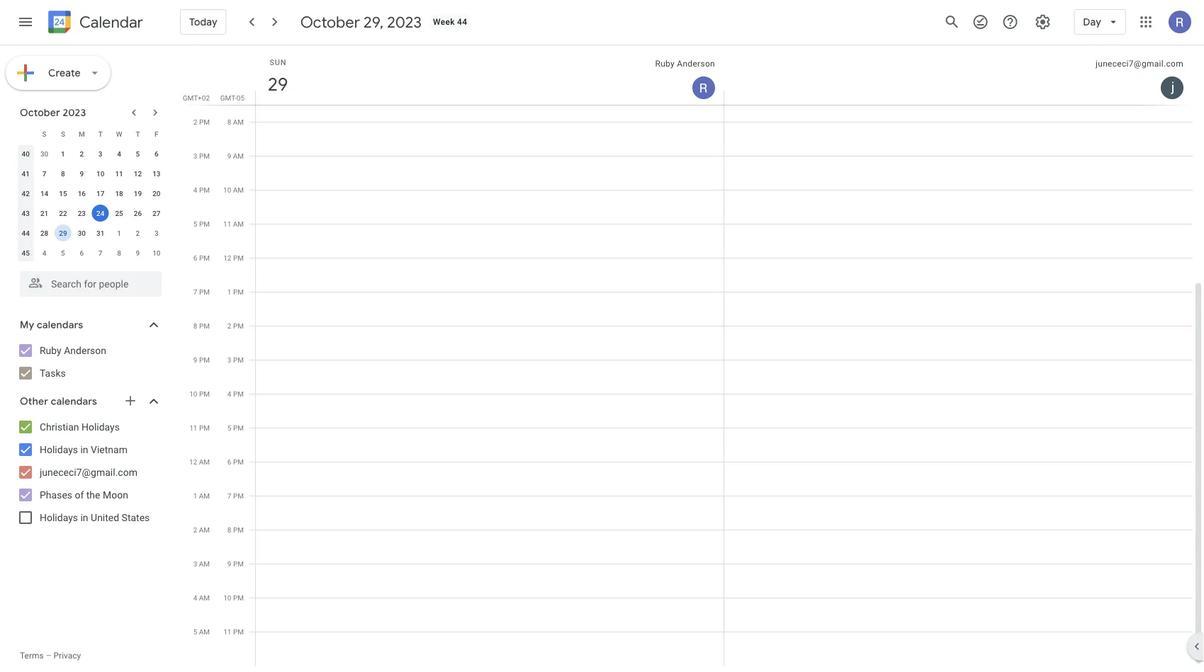 Task type: describe. For each thing, give the bounding box(es) containing it.
terms link
[[20, 651, 44, 661]]

–
[[46, 651, 51, 661]]

row containing 40
[[16, 144, 166, 164]]

ruby inside 29 column header
[[655, 59, 675, 69]]

in for united
[[80, 512, 88, 524]]

1 am
[[193, 492, 210, 500]]

0 vertical spatial 2 pm
[[193, 118, 210, 126]]

20 element
[[148, 185, 165, 202]]

october 2023
[[20, 106, 86, 119]]

0 horizontal spatial 2023
[[63, 106, 86, 119]]

14 element
[[36, 185, 53, 202]]

am for 10 am
[[233, 186, 244, 194]]

other calendars button
[[3, 391, 176, 413]]

6 right 12 am
[[227, 458, 231, 466]]

3 up 4 am at the bottom left of page
[[193, 560, 197, 569]]

gmt+02
[[183, 94, 210, 102]]

terms
[[20, 651, 44, 661]]

10 right add other calendars image
[[189, 390, 197, 398]]

october 2023 grid
[[13, 124, 166, 263]]

10 up 11 am
[[223, 186, 231, 194]]

11 down 10 am
[[223, 220, 231, 228]]

31
[[96, 229, 104, 237]]

my calendars list
[[3, 340, 176, 385]]

12 pm
[[223, 254, 244, 262]]

7 left 1 pm
[[193, 288, 197, 296]]

45
[[22, 249, 30, 257]]

6 left '12 pm'
[[193, 254, 197, 262]]

november 7 element
[[92, 245, 109, 262]]

sun
[[270, 58, 287, 67]]

gmt-05
[[220, 94, 245, 102]]

25
[[115, 209, 123, 218]]

november 5 element
[[55, 245, 72, 262]]

holidays in vietnam
[[40, 444, 128, 456]]

1 for 1 pm
[[227, 288, 231, 296]]

3 up 10 element
[[98, 150, 102, 158]]

4 am
[[193, 594, 210, 603]]

28
[[40, 229, 48, 237]]

0 vertical spatial 6 pm
[[193, 254, 210, 262]]

sunday, october 29 element
[[262, 68, 294, 101]]

0 horizontal spatial 5 pm
[[193, 220, 210, 228]]

october for october 2023
[[20, 106, 60, 119]]

24
[[96, 209, 104, 218]]

2 t from the left
[[136, 130, 140, 138]]

day button
[[1074, 5, 1126, 39]]

5 am
[[193, 628, 210, 637]]

am for 11 am
[[233, 220, 244, 228]]

1 horizontal spatial 3 pm
[[227, 356, 244, 364]]

october for october 29, 2023
[[300, 12, 360, 32]]

12 am
[[189, 458, 210, 466]]

10 element
[[92, 165, 109, 182]]

30 for 30 element
[[78, 229, 86, 237]]

calendar
[[79, 12, 143, 32]]

united
[[91, 512, 119, 524]]

1 cell from the left
[[256, 0, 725, 667]]

november 8 element
[[111, 245, 128, 262]]

3 down 1 pm
[[227, 356, 231, 364]]

9 am
[[227, 152, 244, 160]]

vietnam
[[91, 444, 128, 456]]

8 inside 'element'
[[117, 249, 121, 257]]

22
[[59, 209, 67, 218]]

am for 5 am
[[199, 628, 210, 637]]

22 element
[[55, 205, 72, 222]]

f
[[155, 130, 158, 138]]

8 am
[[227, 118, 244, 126]]

holidays for holidays in united states
[[40, 512, 78, 524]]

42
[[22, 189, 30, 198]]

privacy
[[54, 651, 81, 661]]

anderson inside the my calendars list
[[64, 345, 106, 357]]

row containing 43
[[16, 203, 166, 223]]

1 horizontal spatial 7 pm
[[227, 492, 244, 500]]

the
[[86, 490, 100, 501]]

10 left 11 element
[[96, 169, 104, 178]]

18
[[115, 189, 123, 198]]

gmt-
[[220, 94, 237, 102]]

2 inside "november 2" element
[[136, 229, 140, 237]]

1 vertical spatial 8 pm
[[227, 526, 244, 535]]

12 element
[[129, 165, 146, 182]]

row containing 41
[[16, 164, 166, 184]]

november 3 element
[[148, 225, 165, 242]]

ruby anderson inside 29 column header
[[655, 59, 715, 69]]

18 element
[[111, 185, 128, 202]]

11 inside row group
[[115, 169, 123, 178]]

28 element
[[36, 225, 53, 242]]

24, today element
[[92, 205, 109, 222]]

23
[[78, 209, 86, 218]]

44 inside october 2023 grid
[[22, 229, 30, 237]]

12 for 12 am
[[189, 458, 197, 466]]

12 for 12
[[134, 169, 142, 178]]

23 element
[[73, 205, 90, 222]]

day
[[1083, 16, 1102, 28]]

today
[[189, 16, 217, 28]]

2 s from the left
[[61, 130, 65, 138]]

1 vertical spatial 10 pm
[[223, 594, 244, 603]]

3 right "november 2" element
[[155, 229, 159, 237]]

calendar element
[[45, 8, 143, 39]]

2 am
[[193, 526, 210, 535]]

create button
[[6, 56, 110, 90]]

row containing 44
[[16, 223, 166, 243]]

20
[[153, 189, 161, 198]]

ruby inside the my calendars list
[[40, 345, 61, 357]]

2 down m
[[80, 150, 84, 158]]

1 t from the left
[[98, 130, 103, 138]]

1 horizontal spatial 6 pm
[[227, 458, 244, 466]]

tasks
[[40, 368, 66, 379]]

other
[[20, 396, 48, 408]]

30 element
[[73, 225, 90, 242]]

11 am
[[223, 220, 244, 228]]

19
[[134, 189, 142, 198]]

11 element
[[111, 165, 128, 182]]

1 for november 1 element
[[117, 229, 121, 237]]

add other calendars image
[[123, 394, 138, 408]]

week 44
[[433, 17, 467, 27]]

junececi7@gmail.com inside other calendars list
[[40, 467, 137, 479]]

16
[[78, 189, 86, 198]]

september 30 element
[[36, 145, 53, 162]]

0 vertical spatial 7 pm
[[193, 288, 210, 296]]

am for 12 am
[[199, 458, 210, 466]]

41
[[22, 169, 30, 178]]

am for 8 am
[[233, 118, 244, 126]]

21
[[40, 209, 48, 218]]

3 am
[[193, 560, 210, 569]]

christian
[[40, 421, 79, 433]]

13
[[153, 169, 161, 178]]

calendars for my calendars
[[37, 319, 83, 332]]



Task type: locate. For each thing, give the bounding box(es) containing it.
0 horizontal spatial s
[[42, 130, 46, 138]]

0 vertical spatial 8 pm
[[193, 322, 210, 330]]

am down 4 am at the bottom left of page
[[199, 628, 210, 637]]

ruby anderson
[[655, 59, 715, 69], [40, 345, 106, 357]]

5
[[136, 150, 140, 158], [193, 220, 197, 228], [61, 249, 65, 257], [227, 424, 231, 432], [193, 628, 197, 637]]

0 horizontal spatial anderson
[[64, 345, 106, 357]]

12
[[134, 169, 142, 178], [223, 254, 231, 262], [189, 458, 197, 466]]

6 pm
[[193, 254, 210, 262], [227, 458, 244, 466]]

october left "29,"
[[300, 12, 360, 32]]

junececi7@gmail.com up the phases of the moon
[[40, 467, 137, 479]]

10 right november 9 element
[[153, 249, 161, 257]]

m
[[79, 130, 85, 138]]

3 left 9 am
[[193, 152, 197, 160]]

am for 2 am
[[199, 526, 210, 535]]

1 vertical spatial calendars
[[51, 396, 97, 408]]

christian holidays
[[40, 421, 120, 433]]

1 vertical spatial 2 pm
[[227, 322, 244, 330]]

1 vertical spatial 9 pm
[[227, 560, 244, 569]]

43
[[22, 209, 30, 218]]

moon
[[103, 490, 128, 501]]

1 horizontal spatial 29
[[267, 73, 287, 96]]

1 horizontal spatial 9 pm
[[227, 560, 244, 569]]

0 vertical spatial calendars
[[37, 319, 83, 332]]

2023 right "29,"
[[387, 12, 422, 32]]

0 horizontal spatial junececi7@gmail.com
[[40, 467, 137, 479]]

1 vertical spatial anderson
[[64, 345, 106, 357]]

29 inside cell
[[59, 229, 67, 237]]

am up the 1 am in the left of the page
[[199, 458, 210, 466]]

0 vertical spatial holidays
[[81, 421, 120, 433]]

6 left the november 7 element
[[80, 249, 84, 257]]

am up 4 am at the bottom left of page
[[199, 560, 210, 569]]

24 cell
[[91, 203, 110, 223]]

10 right 4 am at the bottom left of page
[[223, 594, 231, 603]]

0 horizontal spatial 9 pm
[[193, 356, 210, 364]]

8
[[227, 118, 231, 126], [61, 169, 65, 178], [117, 249, 121, 257], [193, 322, 197, 330], [227, 526, 231, 535]]

my
[[20, 319, 34, 332]]

1 horizontal spatial s
[[61, 130, 65, 138]]

11 pm right 5 am at left
[[223, 628, 244, 637]]

1 horizontal spatial 44
[[457, 17, 467, 27]]

0 horizontal spatial 10 pm
[[189, 390, 210, 398]]

None search field
[[0, 266, 176, 297]]

november 6 element
[[73, 245, 90, 262]]

am for 1 am
[[199, 492, 210, 500]]

other calendars
[[20, 396, 97, 408]]

row group
[[16, 144, 166, 263]]

2 pm down gmt+02
[[193, 118, 210, 126]]

am down '3 am'
[[199, 594, 210, 603]]

settings menu image
[[1035, 13, 1052, 30]]

11 up 12 am
[[189, 424, 197, 432]]

1 down '12 pm'
[[227, 288, 231, 296]]

1 horizontal spatial 4 pm
[[227, 390, 244, 398]]

3
[[98, 150, 102, 158], [193, 152, 197, 160], [155, 229, 159, 237], [227, 356, 231, 364], [193, 560, 197, 569]]

am down '8 am'
[[233, 152, 244, 160]]

0 vertical spatial 11 pm
[[189, 424, 210, 432]]

0 vertical spatial anderson
[[677, 59, 715, 69]]

10 pm right 4 am at the bottom left of page
[[223, 594, 244, 603]]

row
[[250, 0, 1193, 667], [16, 124, 166, 144], [16, 144, 166, 164], [16, 164, 166, 184], [16, 184, 166, 203], [16, 203, 166, 223], [16, 223, 166, 243], [16, 243, 166, 263]]

0 vertical spatial 3 pm
[[193, 152, 210, 160]]

1 vertical spatial 7 pm
[[227, 492, 244, 500]]

calendars
[[37, 319, 83, 332], [51, 396, 97, 408]]

november 2 element
[[129, 225, 146, 242]]

am down 9 am
[[233, 186, 244, 194]]

1 in from the top
[[80, 444, 88, 456]]

1 for 1 am
[[193, 492, 197, 500]]

1 right september 30 'element'
[[61, 150, 65, 158]]

november 10 element
[[148, 245, 165, 262]]

in down christian holidays
[[80, 444, 88, 456]]

21 element
[[36, 205, 53, 222]]

am up "2 am"
[[199, 492, 210, 500]]

my calendars button
[[3, 314, 176, 337]]

junececi7@gmail.com down day popup button
[[1096, 59, 1184, 69]]

1 horizontal spatial 30
[[78, 229, 86, 237]]

30
[[40, 150, 48, 158], [78, 229, 86, 237]]

t
[[98, 130, 103, 138], [136, 130, 140, 138]]

1 horizontal spatial 10 pm
[[223, 594, 244, 603]]

7 pm left 1 pm
[[193, 288, 210, 296]]

october up september 30 'element'
[[20, 106, 60, 119]]

0 vertical spatial october
[[300, 12, 360, 32]]

6 pm left '12 pm'
[[193, 254, 210, 262]]

29 inside column header
[[267, 73, 287, 96]]

2 down gmt+02
[[193, 118, 197, 126]]

40
[[22, 150, 30, 158]]

26
[[134, 209, 142, 218]]

29 column header
[[255, 45, 725, 105]]

main drawer image
[[17, 13, 34, 30]]

1
[[61, 150, 65, 158], [117, 229, 121, 237], [227, 288, 231, 296], [193, 492, 197, 500]]

Search for people text field
[[28, 272, 153, 297]]

2 pm
[[193, 118, 210, 126], [227, 322, 244, 330]]

25 element
[[111, 205, 128, 222]]

30 right "40"
[[40, 150, 48, 158]]

27 element
[[148, 205, 165, 222]]

0 vertical spatial 44
[[457, 17, 467, 27]]

holidays in united states
[[40, 512, 150, 524]]

sun 29
[[267, 58, 287, 96]]

row containing s
[[16, 124, 166, 144]]

1 vertical spatial 11 pm
[[223, 628, 244, 637]]

am for 4 am
[[199, 594, 210, 603]]

7 right 41
[[42, 169, 46, 178]]

1 vertical spatial 30
[[78, 229, 86, 237]]

2 horizontal spatial 12
[[223, 254, 231, 262]]

10 pm up 12 am
[[189, 390, 210, 398]]

1 down 12 am
[[193, 492, 197, 500]]

2 pm down 1 pm
[[227, 322, 244, 330]]

0 horizontal spatial ruby
[[40, 345, 61, 357]]

0 horizontal spatial 30
[[40, 150, 48, 158]]

0 vertical spatial 29
[[267, 73, 287, 96]]

1 vertical spatial ruby
[[40, 345, 61, 357]]

row containing 42
[[16, 184, 166, 203]]

29 grid
[[181, 0, 1204, 667]]

0 horizontal spatial october
[[20, 106, 60, 119]]

s
[[42, 130, 46, 138], [61, 130, 65, 138]]

44 right week
[[457, 17, 467, 27]]

my calendars
[[20, 319, 83, 332]]

calendar heading
[[77, 12, 143, 32]]

3 pm
[[193, 152, 210, 160], [227, 356, 244, 364]]

w
[[116, 130, 122, 138]]

11 right 10 element
[[115, 169, 123, 178]]

1 horizontal spatial 5 pm
[[227, 424, 244, 432]]

0 horizontal spatial 44
[[22, 229, 30, 237]]

1 horizontal spatial 11 pm
[[223, 628, 244, 637]]

november 1 element
[[111, 225, 128, 242]]

11 pm up 12 am
[[189, 424, 210, 432]]

15 element
[[55, 185, 72, 202]]

holidays
[[81, 421, 120, 433], [40, 444, 78, 456], [40, 512, 78, 524]]

calendars for other calendars
[[51, 396, 97, 408]]

0 vertical spatial 2023
[[387, 12, 422, 32]]

2
[[193, 118, 197, 126], [80, 150, 84, 158], [136, 229, 140, 237], [227, 322, 231, 330], [193, 526, 197, 535]]

4 pm
[[193, 186, 210, 194], [227, 390, 244, 398]]

11 right 5 am at left
[[223, 628, 231, 637]]

2 down the 1 am in the left of the page
[[193, 526, 197, 535]]

1 vertical spatial 4 pm
[[227, 390, 244, 398]]

6 up 13 'element'
[[155, 150, 159, 158]]

junececi7@gmail.com column header
[[724, 45, 1193, 105]]

states
[[122, 512, 150, 524]]

am
[[233, 118, 244, 126], [233, 152, 244, 160], [233, 186, 244, 194], [233, 220, 244, 228], [199, 458, 210, 466], [199, 492, 210, 500], [199, 526, 210, 535], [199, 560, 210, 569], [199, 594, 210, 603], [199, 628, 210, 637]]

0 vertical spatial ruby
[[655, 59, 675, 69]]

7 right the 1 am in the left of the page
[[227, 492, 231, 500]]

am for 3 am
[[199, 560, 210, 569]]

11 pm
[[189, 424, 210, 432], [223, 628, 244, 637]]

26 element
[[129, 205, 146, 222]]

anderson inside 29 column header
[[677, 59, 715, 69]]

week
[[433, 17, 455, 27]]

calendars up christian holidays
[[51, 396, 97, 408]]

1 horizontal spatial ruby
[[655, 59, 675, 69]]

am down 05
[[233, 118, 244, 126]]

29 right 28 element
[[59, 229, 67, 237]]

14
[[40, 189, 48, 198]]

29 element
[[55, 225, 72, 242]]

holidays down christian
[[40, 444, 78, 456]]

row containing 45
[[16, 243, 166, 263]]

17 element
[[92, 185, 109, 202]]

30 right 29 element
[[78, 229, 86, 237]]

27
[[153, 209, 161, 218]]

4
[[117, 150, 121, 158], [193, 186, 197, 194], [42, 249, 46, 257], [227, 390, 231, 398], [193, 594, 197, 603]]

s left m
[[61, 130, 65, 138]]

30 for september 30 'element'
[[40, 150, 48, 158]]

7 pm
[[193, 288, 210, 296], [227, 492, 244, 500]]

0 horizontal spatial 7 pm
[[193, 288, 210, 296]]

1 vertical spatial 2023
[[63, 106, 86, 119]]

calendars right my
[[37, 319, 83, 332]]

12 down 11 am
[[223, 254, 231, 262]]

12 inside row group
[[134, 169, 142, 178]]

phases
[[40, 490, 72, 501]]

0 vertical spatial 9 pm
[[193, 356, 210, 364]]

3 pm left 9 am
[[193, 152, 210, 160]]

17
[[96, 189, 104, 198]]

1 vertical spatial october
[[20, 106, 60, 119]]

0 horizontal spatial 4 pm
[[193, 186, 210, 194]]

1 s from the left
[[42, 130, 46, 138]]

1 horizontal spatial 12
[[189, 458, 197, 466]]

row group containing 40
[[16, 144, 166, 263]]

holidays down phases
[[40, 512, 78, 524]]

2 vertical spatial holidays
[[40, 512, 78, 524]]

create
[[48, 67, 81, 79]]

0 horizontal spatial ruby anderson
[[40, 345, 106, 357]]

12 up the 1 am in the left of the page
[[189, 458, 197, 466]]

1 horizontal spatial 2 pm
[[227, 322, 244, 330]]

1 horizontal spatial t
[[136, 130, 140, 138]]

0 vertical spatial in
[[80, 444, 88, 456]]

0 vertical spatial 12
[[134, 169, 142, 178]]

7 pm right the 1 am in the left of the page
[[227, 492, 244, 500]]

44 left 28
[[22, 229, 30, 237]]

19 element
[[129, 185, 146, 202]]

29,
[[364, 12, 384, 32]]

2 in from the top
[[80, 512, 88, 524]]

1 vertical spatial 44
[[22, 229, 30, 237]]

0 vertical spatial ruby anderson
[[655, 59, 715, 69]]

0 horizontal spatial 2 pm
[[193, 118, 210, 126]]

1 vertical spatial 6 pm
[[227, 458, 244, 466]]

13 element
[[148, 165, 165, 182]]

5 pm
[[193, 220, 210, 228], [227, 424, 244, 432]]

today button
[[180, 5, 227, 39]]

in
[[80, 444, 88, 456], [80, 512, 88, 524]]

in for vietnam
[[80, 444, 88, 456]]

0 vertical spatial junececi7@gmail.com
[[1096, 59, 1184, 69]]

10
[[96, 169, 104, 178], [223, 186, 231, 194], [153, 249, 161, 257], [189, 390, 197, 398], [223, 594, 231, 603]]

0 horizontal spatial 8 pm
[[193, 322, 210, 330]]

am up '3 am'
[[199, 526, 210, 535]]

2 cell from the left
[[725, 0, 1193, 667]]

1 vertical spatial holidays
[[40, 444, 78, 456]]

0 horizontal spatial t
[[98, 130, 103, 138]]

2 vertical spatial 12
[[189, 458, 197, 466]]

1 horizontal spatial ruby anderson
[[655, 59, 715, 69]]

november 9 element
[[129, 245, 146, 262]]

in left the united
[[80, 512, 88, 524]]

privacy link
[[54, 651, 81, 661]]

05
[[237, 94, 245, 102]]

2 left november 3 element
[[136, 229, 140, 237]]

9
[[227, 152, 231, 160], [80, 169, 84, 178], [136, 249, 140, 257], [193, 356, 197, 364], [227, 560, 231, 569]]

1 vertical spatial ruby anderson
[[40, 345, 106, 357]]

31 element
[[92, 225, 109, 242]]

cell
[[256, 0, 725, 667], [725, 0, 1193, 667]]

3 pm down 1 pm
[[227, 356, 244, 364]]

1 horizontal spatial 8 pm
[[227, 526, 244, 535]]

0 horizontal spatial 6 pm
[[193, 254, 210, 262]]

10 am
[[223, 186, 244, 194]]

t right m
[[98, 130, 103, 138]]

terms – privacy
[[20, 651, 81, 661]]

1 pm
[[227, 288, 244, 296]]

holidays up vietnam
[[81, 421, 120, 433]]

16 element
[[73, 185, 90, 202]]

1 horizontal spatial junececi7@gmail.com
[[1096, 59, 1184, 69]]

other calendars list
[[3, 416, 176, 530]]

6 pm right 12 am
[[227, 458, 244, 466]]

october 29, 2023
[[300, 12, 422, 32]]

0 horizontal spatial 29
[[59, 229, 67, 237]]

1 vertical spatial 5 pm
[[227, 424, 244, 432]]

ruby anderson inside the my calendars list
[[40, 345, 106, 357]]

t right w
[[136, 130, 140, 138]]

1 horizontal spatial anderson
[[677, 59, 715, 69]]

7 left november 8 'element'
[[98, 249, 102, 257]]

junececi7@gmail.com inside junececi7@gmail.com column header
[[1096, 59, 1184, 69]]

0 horizontal spatial 11 pm
[[189, 424, 210, 432]]

s up september 30 'element'
[[42, 130, 46, 138]]

7
[[42, 169, 46, 178], [98, 249, 102, 257], [193, 288, 197, 296], [227, 492, 231, 500]]

6
[[155, 150, 159, 158], [80, 249, 84, 257], [193, 254, 197, 262], [227, 458, 231, 466]]

12 right 11 element
[[134, 169, 142, 178]]

12 for 12 pm
[[223, 254, 231, 262]]

0 horizontal spatial 3 pm
[[193, 152, 210, 160]]

row group inside october 2023 grid
[[16, 144, 166, 263]]

of
[[75, 490, 84, 501]]

1 left "november 2" element
[[117, 229, 121, 237]]

30 inside 'element'
[[40, 150, 48, 158]]

1 vertical spatial 29
[[59, 229, 67, 237]]

44
[[457, 17, 467, 27], [22, 229, 30, 237]]

am up '12 pm'
[[233, 220, 244, 228]]

november 4 element
[[36, 245, 53, 262]]

0 vertical spatial 10 pm
[[189, 390, 210, 398]]

1 horizontal spatial october
[[300, 12, 360, 32]]

0 vertical spatial 30
[[40, 150, 48, 158]]

1 vertical spatial 3 pm
[[227, 356, 244, 364]]

29 cell
[[54, 223, 72, 243]]

october
[[300, 12, 360, 32], [20, 106, 60, 119]]

anderson
[[677, 59, 715, 69], [64, 345, 106, 357]]

2 down 1 pm
[[227, 322, 231, 330]]

1 vertical spatial 12
[[223, 254, 231, 262]]

1 vertical spatial in
[[80, 512, 88, 524]]

1 horizontal spatial 2023
[[387, 12, 422, 32]]

15
[[59, 189, 67, 198]]

phases of the moon
[[40, 490, 128, 501]]

29 down sun
[[267, 73, 287, 96]]

0 vertical spatial 5 pm
[[193, 220, 210, 228]]

1 vertical spatial junececi7@gmail.com
[[40, 467, 137, 479]]

0 vertical spatial 4 pm
[[193, 186, 210, 194]]

am for 9 am
[[233, 152, 244, 160]]

junececi7@gmail.com
[[1096, 59, 1184, 69], [40, 467, 137, 479]]

0 horizontal spatial 12
[[134, 169, 142, 178]]

holidays for holidays in vietnam
[[40, 444, 78, 456]]

2023 up m
[[63, 106, 86, 119]]



Task type: vqa. For each thing, say whether or not it's contained in the screenshot.


